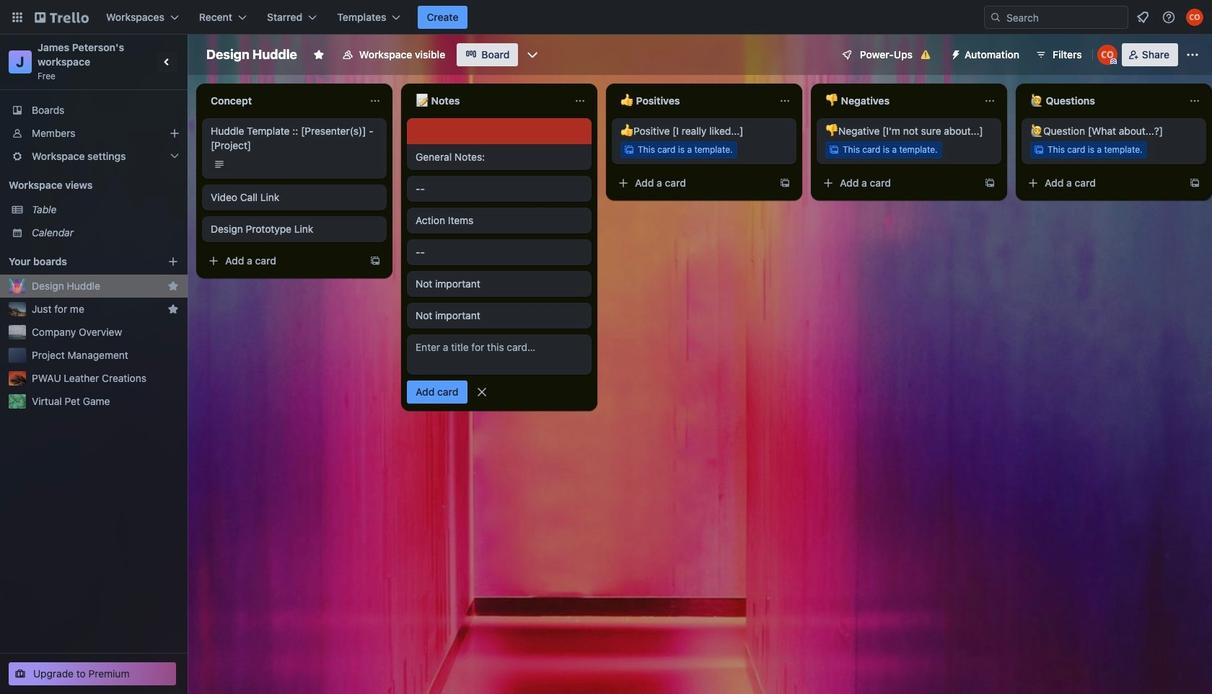 Task type: vqa. For each thing, say whether or not it's contained in the screenshot.
text box at the top right
yes



Task type: locate. For each thing, give the bounding box(es) containing it.
2 horizontal spatial create from template… image
[[1189, 177, 1201, 189]]

star or unstar board image
[[313, 49, 325, 61]]

christina overa (christinaovera) image right open information menu image
[[1186, 9, 1204, 26]]

1 starred icon image from the top
[[167, 281, 179, 292]]

1 vertical spatial starred icon image
[[167, 304, 179, 315]]

1 horizontal spatial christina overa (christinaovera) image
[[1186, 9, 1204, 26]]

0 horizontal spatial create from template… image
[[369, 255, 381, 267]]

christina overa (christinaovera) image
[[1186, 9, 1204, 26], [1097, 45, 1118, 65]]

Search field
[[1001, 7, 1128, 27]]

search image
[[990, 12, 1001, 23]]

workspace navigation collapse icon image
[[157, 52, 177, 72]]

christina overa (christinaovera) image down search "field"
[[1097, 45, 1118, 65]]

None text field
[[202, 89, 364, 113], [407, 89, 569, 113], [612, 89, 773, 113], [202, 89, 364, 113], [407, 89, 569, 113], [612, 89, 773, 113]]

create from template… image
[[779, 177, 791, 189], [1189, 177, 1201, 189], [369, 255, 381, 267]]

primary element
[[0, 0, 1212, 35]]

starred icon image
[[167, 281, 179, 292], [167, 304, 179, 315]]

1 horizontal spatial create from template… image
[[779, 177, 791, 189]]

2 starred icon image from the top
[[167, 304, 179, 315]]

0 horizontal spatial christina overa (christinaovera) image
[[1097, 45, 1118, 65]]

None text field
[[817, 89, 978, 113], [1022, 89, 1183, 113], [817, 89, 978, 113], [1022, 89, 1183, 113]]

0 vertical spatial christina overa (christinaovera) image
[[1186, 9, 1204, 26]]

Board name text field
[[199, 43, 304, 66]]

Enter a title for this card… text field
[[407, 335, 592, 375]]

0 vertical spatial starred icon image
[[167, 281, 179, 292]]

customize views image
[[526, 48, 540, 62]]



Task type: describe. For each thing, give the bounding box(es) containing it.
open information menu image
[[1162, 10, 1176, 25]]

0 notifications image
[[1134, 9, 1152, 26]]

add board image
[[167, 256, 179, 268]]

sm image
[[944, 43, 965, 63]]

this member is an admin of this board. image
[[1110, 58, 1117, 65]]

back to home image
[[35, 6, 89, 29]]

cancel image
[[474, 385, 489, 400]]

1 vertical spatial christina overa (christinaovera) image
[[1097, 45, 1118, 65]]

show menu image
[[1185, 48, 1200, 62]]

your boards with 6 items element
[[9, 253, 146, 271]]

create from template… image
[[984, 177, 996, 189]]



